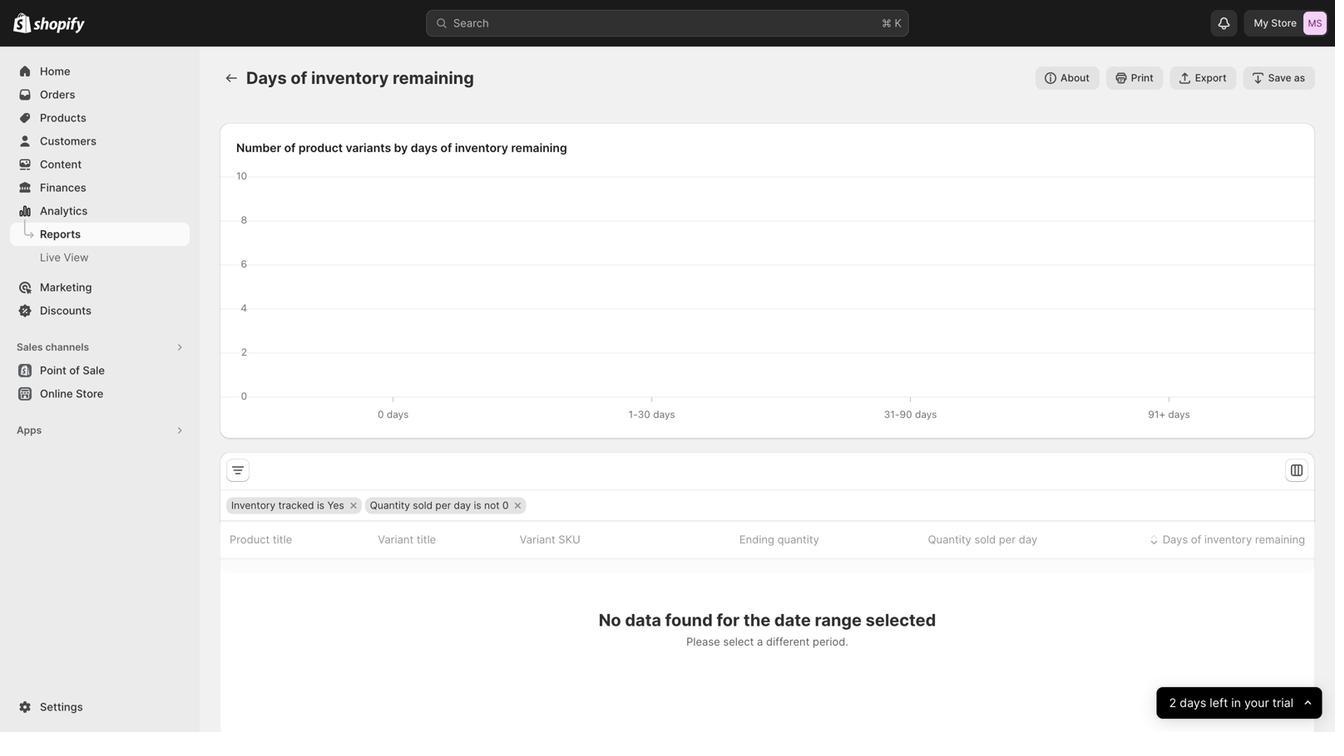 Task type: locate. For each thing, give the bounding box(es) containing it.
print button
[[1106, 67, 1164, 90]]

2 horizontal spatial remaining
[[1255, 534, 1305, 547]]

yes
[[327, 500, 344, 512]]

1 horizontal spatial quantity
[[928, 534, 971, 547]]

store down sale
[[76, 388, 103, 401]]

days right by
[[411, 141, 438, 155]]

my
[[1254, 17, 1269, 29]]

variant title
[[378, 534, 436, 547]]

1 vertical spatial days of inventory remaining
[[1163, 534, 1305, 547]]

store
[[1271, 17, 1297, 29], [76, 388, 103, 401]]

ending quantity
[[739, 534, 819, 547]]

1 horizontal spatial day
[[1019, 534, 1038, 547]]

per inside 'button'
[[999, 534, 1016, 547]]

live view link
[[10, 246, 190, 270]]

no
[[599, 611, 621, 631]]

trial
[[1272, 697, 1293, 711]]

1 horizontal spatial inventory
[[455, 141, 508, 155]]

1 horizontal spatial days
[[1180, 697, 1206, 711]]

inventory tracked is yes
[[231, 500, 344, 512]]

day for quantity sold per day
[[1019, 534, 1038, 547]]

quantity
[[370, 500, 410, 512], [928, 534, 971, 547]]

1 vertical spatial inventory
[[455, 141, 508, 155]]

days of inventory remaining
[[246, 68, 474, 88], [1163, 534, 1305, 547]]

1 vertical spatial days
[[1180, 697, 1206, 711]]

0 vertical spatial days of inventory remaining
[[246, 68, 474, 88]]

0 horizontal spatial variant
[[378, 534, 414, 547]]

⌘
[[882, 17, 892, 30]]

variant sku button
[[517, 525, 600, 556]]

day for quantity sold per day is not 0
[[454, 500, 471, 512]]

1 vertical spatial quantity
[[928, 534, 971, 547]]

2 title from the left
[[417, 534, 436, 547]]

2 vertical spatial remaining
[[1255, 534, 1305, 547]]

1 horizontal spatial remaining
[[511, 141, 567, 155]]

is left yes
[[317, 500, 325, 512]]

point of sale link
[[10, 359, 190, 383]]

title for variant title
[[417, 534, 436, 547]]

1 horizontal spatial is
[[474, 500, 481, 512]]

2 days left in your trial
[[1169, 697, 1293, 711]]

0 horizontal spatial inventory
[[311, 68, 389, 88]]

0 horizontal spatial store
[[76, 388, 103, 401]]

my store image
[[1304, 12, 1327, 35]]

title
[[273, 534, 292, 547], [417, 534, 436, 547]]

0 horizontal spatial per
[[435, 500, 451, 512]]

data
[[625, 611, 661, 631]]

0 vertical spatial day
[[454, 500, 471, 512]]

2 is from the left
[[474, 500, 481, 512]]

1 vertical spatial remaining
[[511, 141, 567, 155]]

variant sku
[[520, 534, 580, 547]]

title right product
[[273, 534, 292, 547]]

1 horizontal spatial store
[[1271, 17, 1297, 29]]

for
[[717, 611, 740, 631]]

found
[[665, 611, 713, 631]]

variant
[[378, 534, 414, 547], [520, 534, 555, 547]]

0 vertical spatial sold
[[413, 500, 433, 512]]

a
[[757, 636, 763, 649]]

apps
[[17, 425, 42, 437]]

quantity sold per day
[[928, 534, 1038, 547]]

1 variant from the left
[[378, 534, 414, 547]]

view
[[64, 251, 89, 264]]

home link
[[10, 60, 190, 83]]

quantity for quantity sold per day is not 0
[[370, 500, 410, 512]]

0 horizontal spatial days
[[411, 141, 438, 155]]

quantity sold per day button
[[909, 525, 1040, 556]]

is
[[317, 500, 325, 512], [474, 500, 481, 512]]

online
[[40, 388, 73, 401]]

1 vertical spatial days
[[1163, 534, 1188, 547]]

is left not
[[474, 500, 481, 512]]

0 horizontal spatial quantity
[[370, 500, 410, 512]]

variant left sku
[[520, 534, 555, 547]]

2 horizontal spatial inventory
[[1204, 534, 1252, 547]]

save as button
[[1243, 67, 1315, 90]]

1 is from the left
[[317, 500, 325, 512]]

1 vertical spatial store
[[76, 388, 103, 401]]

0 vertical spatial remaining
[[393, 68, 474, 88]]

days of inventory remaining button
[[1144, 525, 1308, 556]]

live
[[40, 251, 61, 264]]

number
[[236, 141, 281, 155]]

sold inside 'button'
[[975, 534, 996, 547]]

variants
[[346, 141, 391, 155]]

days inside button
[[1163, 534, 1188, 547]]

variant for variant title
[[378, 534, 414, 547]]

quantity inside quantity sold per day 'button'
[[928, 534, 971, 547]]

about
[[1061, 72, 1090, 84]]

0 horizontal spatial sold
[[413, 500, 433, 512]]

0 horizontal spatial remaining
[[393, 68, 474, 88]]

store right "my"
[[1271, 17, 1297, 29]]

export button
[[1170, 67, 1237, 90]]

orders
[[40, 88, 75, 101]]

online store link
[[10, 383, 190, 406]]

save
[[1268, 72, 1292, 84]]

0 horizontal spatial days
[[246, 68, 287, 88]]

reports link
[[10, 223, 190, 246]]

1 vertical spatial sold
[[975, 534, 996, 547]]

store for my store
[[1271, 17, 1297, 29]]

analytics link
[[10, 200, 190, 223]]

1 horizontal spatial days of inventory remaining
[[1163, 534, 1305, 547]]

online store button
[[0, 383, 200, 406]]

1 horizontal spatial sold
[[975, 534, 996, 547]]

1 vertical spatial per
[[999, 534, 1016, 547]]

in
[[1231, 697, 1241, 711]]

1 horizontal spatial variant
[[520, 534, 555, 547]]

remaining
[[393, 68, 474, 88], [511, 141, 567, 155], [1255, 534, 1305, 547]]

2 vertical spatial inventory
[[1204, 534, 1252, 547]]

days right 2
[[1180, 697, 1206, 711]]

live view
[[40, 251, 89, 264]]

0 horizontal spatial day
[[454, 500, 471, 512]]

store inside button
[[76, 388, 103, 401]]

2 variant from the left
[[520, 534, 555, 547]]

title down quantity sold per day is not 0
[[417, 534, 436, 547]]

1 horizontal spatial days
[[1163, 534, 1188, 547]]

customers
[[40, 135, 96, 148]]

day inside 'button'
[[1019, 534, 1038, 547]]

per
[[435, 500, 451, 512], [999, 534, 1016, 547]]

0 vertical spatial store
[[1271, 17, 1297, 29]]

1 title from the left
[[273, 534, 292, 547]]

0 vertical spatial per
[[435, 500, 451, 512]]

product
[[299, 141, 343, 155]]

0 vertical spatial quantity
[[370, 500, 410, 512]]

0 horizontal spatial is
[[317, 500, 325, 512]]

1 horizontal spatial per
[[999, 534, 1016, 547]]

day
[[454, 500, 471, 512], [1019, 534, 1038, 547]]

1 horizontal spatial title
[[417, 534, 436, 547]]

inventory
[[311, 68, 389, 88], [455, 141, 508, 155], [1204, 534, 1252, 547]]

shopify image
[[13, 13, 31, 33]]

0 horizontal spatial days of inventory remaining
[[246, 68, 474, 88]]

settings link
[[10, 696, 190, 720]]

1 vertical spatial day
[[1019, 534, 1038, 547]]

variant down quantity sold per day is not 0
[[378, 534, 414, 547]]

online store
[[40, 388, 103, 401]]

variant title button
[[375, 525, 455, 556]]

0 horizontal spatial title
[[273, 534, 292, 547]]



Task type: describe. For each thing, give the bounding box(es) containing it.
about button
[[1036, 67, 1100, 90]]

different
[[766, 636, 810, 649]]

print
[[1131, 72, 1154, 84]]

quantity for quantity sold per day
[[928, 534, 971, 547]]

reports
[[40, 228, 81, 241]]

0 vertical spatial days
[[246, 68, 287, 88]]

no data found for the date range selected please select a different period.
[[599, 611, 936, 649]]

number of product variants by days of inventory remaining
[[236, 141, 567, 155]]

quantity
[[777, 534, 819, 547]]

date
[[774, 611, 811, 631]]

0 vertical spatial inventory
[[311, 68, 389, 88]]

save as
[[1268, 72, 1305, 84]]

title for product title
[[273, 534, 292, 547]]

ending
[[739, 534, 774, 547]]

as
[[1294, 72, 1305, 84]]

0 vertical spatial days
[[411, 141, 438, 155]]

product title button
[[227, 525, 311, 556]]

remaining inside button
[[1255, 534, 1305, 547]]

sale
[[83, 364, 105, 377]]

sales channels
[[17, 341, 89, 354]]

2 days left in your trial button
[[1157, 688, 1322, 720]]

customers link
[[10, 130, 190, 153]]

sales
[[17, 341, 43, 354]]

point of sale button
[[0, 359, 200, 383]]

marketing
[[40, 281, 92, 294]]

point
[[40, 364, 66, 377]]

k
[[895, 17, 902, 30]]

0
[[502, 500, 509, 512]]

finances link
[[10, 176, 190, 200]]

marketing link
[[10, 276, 190, 299]]

2
[[1169, 697, 1176, 711]]

product title
[[230, 534, 292, 547]]

ending quantity button
[[720, 525, 822, 556]]

selected
[[866, 611, 936, 631]]

search
[[453, 17, 489, 30]]

days of inventory remaining inside button
[[1163, 534, 1305, 547]]

shopify image
[[33, 17, 85, 34]]

your
[[1244, 697, 1269, 711]]

quantity sold per day is not 0
[[370, 500, 509, 512]]

please
[[686, 636, 720, 649]]

inventory
[[231, 500, 276, 512]]

point of sale
[[40, 364, 105, 377]]

products link
[[10, 106, 190, 130]]

my store
[[1254, 17, 1297, 29]]

select
[[723, 636, 754, 649]]

per for quantity sold per day
[[999, 534, 1016, 547]]

days inside dropdown button
[[1180, 697, 1206, 711]]

discounts
[[40, 304, 91, 317]]

finances
[[40, 181, 86, 194]]

settings
[[40, 701, 83, 714]]

content link
[[10, 153, 190, 176]]

sold for quantity sold per day
[[975, 534, 996, 547]]

period.
[[813, 636, 848, 649]]

sku
[[558, 534, 580, 547]]

⌘ k
[[882, 17, 902, 30]]

inventory inside button
[[1204, 534, 1252, 547]]

sold for quantity sold per day is not 0
[[413, 500, 433, 512]]

store for online store
[[76, 388, 103, 401]]

left
[[1210, 697, 1228, 711]]

products
[[40, 111, 86, 124]]

per for quantity sold per day is not 0
[[435, 500, 451, 512]]

content
[[40, 158, 82, 171]]

by
[[394, 141, 408, 155]]

the
[[744, 611, 771, 631]]

range
[[815, 611, 862, 631]]

export
[[1195, 72, 1227, 84]]

not
[[484, 500, 500, 512]]

tracked
[[278, 500, 314, 512]]

analytics
[[40, 205, 88, 218]]

product
[[230, 534, 270, 547]]

sales channels button
[[10, 336, 190, 359]]

apps button
[[10, 419, 190, 443]]

orders link
[[10, 83, 190, 106]]

variant for variant sku
[[520, 534, 555, 547]]

home
[[40, 65, 70, 78]]



Task type: vqa. For each thing, say whether or not it's contained in the screenshot.
to customize your online store and add bonus features
no



